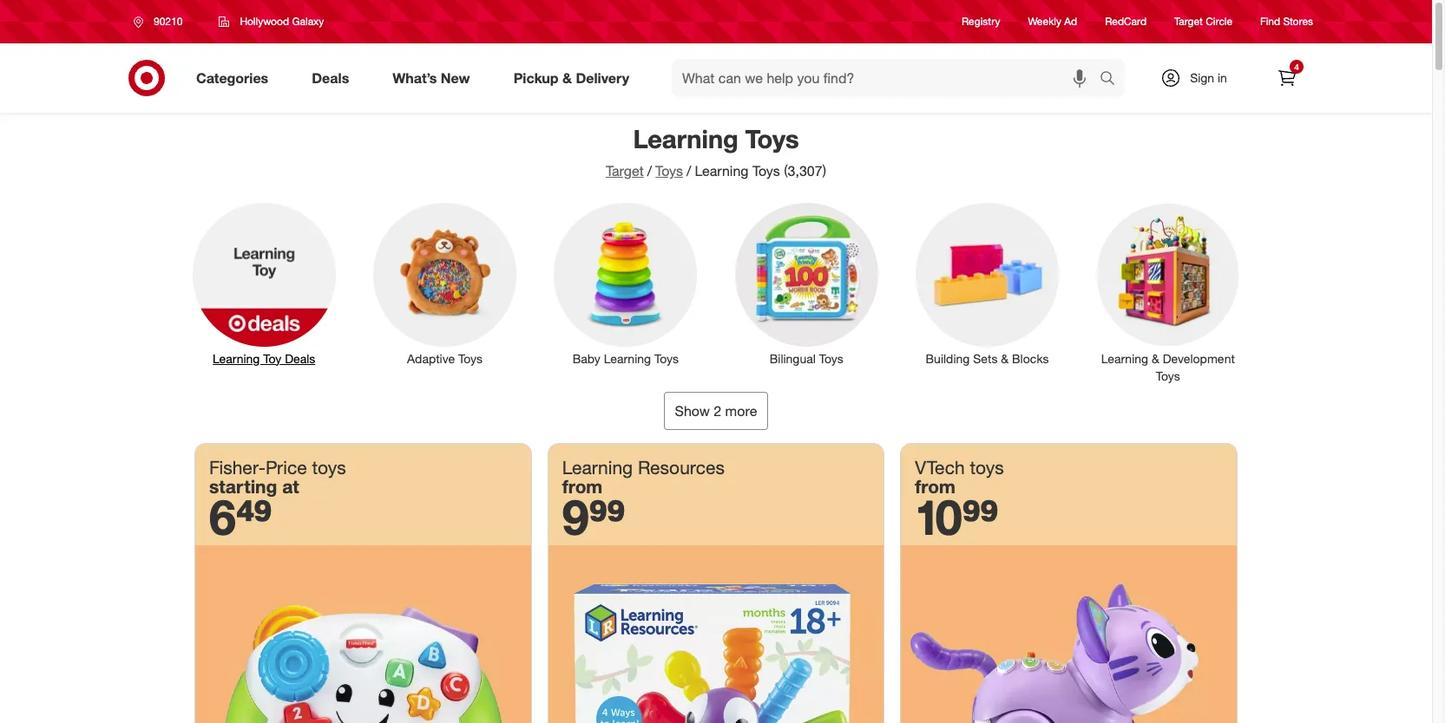 Task type: describe. For each thing, give the bounding box(es) containing it.
search button
[[1092, 59, 1134, 101]]

from for 9
[[562, 475, 603, 498]]

learning toy deals
[[213, 351, 315, 366]]

baby learning toys link
[[542, 200, 709, 368]]

pickup & delivery link
[[499, 59, 651, 97]]

sign
[[1190, 70, 1214, 85]]

baby
[[573, 351, 601, 366]]

galaxy
[[292, 15, 324, 28]]

at
[[282, 475, 299, 498]]

learning & development toys link
[[1085, 200, 1252, 385]]

vtech toys from
[[915, 456, 1004, 498]]

(3,307)
[[784, 162, 826, 180]]

show 2 more
[[675, 402, 757, 420]]

hollywood galaxy button
[[208, 6, 335, 37]]

adaptive
[[407, 351, 455, 366]]

0 vertical spatial deals
[[312, 69, 349, 86]]

6 49
[[209, 487, 272, 547]]

target inside target circle link
[[1174, 15, 1203, 28]]

learning inside "link"
[[604, 351, 651, 366]]

adaptive toys
[[407, 351, 483, 366]]

weekly
[[1028, 15, 1062, 28]]

10 99
[[915, 487, 999, 547]]

what's new
[[393, 69, 470, 86]]

price
[[265, 456, 307, 479]]

target inside learning toys target / toys / learning toys (3,307)
[[606, 162, 644, 180]]

49
[[236, 487, 272, 547]]

show 2 more button
[[664, 392, 769, 430]]

pickup & delivery
[[514, 69, 629, 86]]

show
[[675, 402, 710, 420]]

pickup
[[514, 69, 559, 86]]

2 / from the left
[[687, 162, 691, 180]]

adaptive toys link
[[361, 200, 528, 368]]

bilingual
[[770, 351, 816, 366]]

sign in
[[1190, 70, 1227, 85]]

learning toy deals link
[[181, 200, 347, 368]]

toys right target link
[[655, 162, 683, 180]]

What can we help you find? suggestions appear below search field
[[672, 59, 1104, 97]]

weekly ad
[[1028, 15, 1077, 28]]

building sets & blocks link
[[904, 200, 1071, 368]]

toys inside vtech toys from
[[970, 456, 1004, 479]]

what's
[[393, 69, 437, 86]]

4
[[1294, 62, 1299, 72]]

& inside "link"
[[1001, 351, 1009, 366]]

& for pickup
[[562, 69, 572, 86]]

toys inside bilingual toys link
[[819, 351, 843, 366]]

learning for toys
[[633, 123, 738, 155]]

search
[[1092, 71, 1134, 88]]

more
[[725, 402, 757, 420]]

weekly ad link
[[1028, 14, 1077, 29]]

registry link
[[962, 14, 1000, 29]]

9 99
[[562, 487, 626, 547]]

sets
[[973, 351, 998, 366]]

learning toys target / toys / learning toys (3,307)
[[606, 123, 826, 180]]

baby learning toys
[[573, 351, 679, 366]]

categories link
[[181, 59, 290, 97]]

toys inside learning & development toys
[[1156, 369, 1180, 383]]

2
[[714, 402, 721, 420]]

what's new link
[[378, 59, 492, 97]]

learning for &
[[1101, 351, 1148, 366]]

toys inside adaptive toys link
[[458, 351, 483, 366]]

bilingual toys
[[770, 351, 843, 366]]

redcard link
[[1105, 14, 1147, 29]]

circle
[[1206, 15, 1233, 28]]

starting
[[209, 475, 277, 498]]

4 link
[[1268, 59, 1306, 97]]

target link
[[606, 162, 644, 180]]

toys left (3,307)
[[752, 162, 780, 180]]



Task type: locate. For each thing, give the bounding box(es) containing it.
toys right vtech
[[970, 456, 1004, 479]]

from inside learning resources from
[[562, 475, 603, 498]]

1 / from the left
[[647, 162, 652, 180]]

building sets & blocks
[[926, 351, 1049, 366]]

90210 button
[[122, 6, 201, 37]]

toys up the show at the left of the page
[[654, 351, 679, 366]]

blocks
[[1012, 351, 1049, 366]]

toys right the bilingual
[[819, 351, 843, 366]]

from for 10
[[915, 475, 956, 498]]

1 horizontal spatial from
[[915, 475, 956, 498]]

stores
[[1283, 15, 1313, 28]]

categories
[[196, 69, 268, 86]]

redcard
[[1105, 15, 1147, 28]]

target left circle
[[1174, 15, 1203, 28]]

& left 'development'
[[1152, 351, 1159, 366]]

toys inside fisher-price toys starting at
[[312, 456, 346, 479]]

toys down 'development'
[[1156, 369, 1180, 383]]

& right pickup
[[562, 69, 572, 86]]

0 horizontal spatial &
[[562, 69, 572, 86]]

toys inside baby learning toys "link"
[[654, 351, 679, 366]]

1 horizontal spatial &
[[1001, 351, 1009, 366]]

learning left "toy"
[[213, 351, 260, 366]]

90210
[[154, 15, 183, 28]]

toys right adaptive
[[458, 351, 483, 366]]

& inside learning & development toys
[[1152, 351, 1159, 366]]

0 horizontal spatial toys
[[312, 456, 346, 479]]

2 horizontal spatial &
[[1152, 351, 1159, 366]]

&
[[562, 69, 572, 86], [1001, 351, 1009, 366], [1152, 351, 1159, 366]]

target circle
[[1174, 15, 1233, 28]]

& right sets
[[1001, 351, 1009, 366]]

toys right price
[[312, 456, 346, 479]]

0 horizontal spatial from
[[562, 475, 603, 498]]

2 toys from the left
[[970, 456, 1004, 479]]

find stores link
[[1260, 14, 1313, 29]]

1 toys from the left
[[312, 456, 346, 479]]

/ left toys link
[[647, 162, 652, 180]]

building
[[926, 351, 970, 366]]

9
[[562, 487, 589, 547]]

vtech
[[915, 456, 965, 479]]

fisher-price toys starting at
[[209, 456, 346, 498]]

10
[[915, 487, 962, 547]]

toys up (3,307)
[[745, 123, 799, 155]]

sign in link
[[1146, 59, 1254, 97]]

0 horizontal spatial target
[[606, 162, 644, 180]]

2 99 from the left
[[962, 487, 999, 547]]

0 horizontal spatial 99
[[589, 487, 626, 547]]

2 from from the left
[[915, 475, 956, 498]]

learning right toys link
[[695, 162, 749, 180]]

learning up 9 99
[[562, 456, 633, 479]]

learning right baby
[[604, 351, 651, 366]]

deals link
[[297, 59, 371, 97]]

learning inside learning & development toys
[[1101, 351, 1148, 366]]

fisher-
[[209, 456, 266, 479]]

1 from from the left
[[562, 475, 603, 498]]

learning for toy
[[213, 351, 260, 366]]

1 vertical spatial target
[[606, 162, 644, 180]]

99
[[589, 487, 626, 547], [962, 487, 999, 547]]

deals right "toy"
[[285, 351, 315, 366]]

in
[[1218, 70, 1227, 85]]

1 vertical spatial deals
[[285, 351, 315, 366]]

learning left 'development'
[[1101, 351, 1148, 366]]

learning resources from
[[562, 456, 725, 498]]

target circle link
[[1174, 14, 1233, 29]]

/ right toys link
[[687, 162, 691, 180]]

deals down 'galaxy'
[[312, 69, 349, 86]]

target left toys link
[[606, 162, 644, 180]]

from inside vtech toys from
[[915, 475, 956, 498]]

toys link
[[655, 162, 683, 180]]

& for learning
[[1152, 351, 1159, 366]]

registry
[[962, 15, 1000, 28]]

new
[[441, 69, 470, 86]]

resources
[[638, 456, 725, 479]]

learning & development toys
[[1101, 351, 1235, 383]]

ad
[[1064, 15, 1077, 28]]

1 99 from the left
[[589, 487, 626, 547]]

hollywood galaxy
[[240, 15, 324, 28]]

delivery
[[576, 69, 629, 86]]

1 horizontal spatial target
[[1174, 15, 1203, 28]]

0 vertical spatial target
[[1174, 15, 1203, 28]]

find
[[1260, 15, 1280, 28]]

toys
[[745, 123, 799, 155], [655, 162, 683, 180], [752, 162, 780, 180], [458, 351, 483, 366], [654, 351, 679, 366], [819, 351, 843, 366], [1156, 369, 1180, 383]]

toys
[[312, 456, 346, 479], [970, 456, 1004, 479]]

find stores
[[1260, 15, 1313, 28]]

development
[[1163, 351, 1235, 366]]

99 for 10
[[962, 487, 999, 547]]

learning up toys link
[[633, 123, 738, 155]]

learning
[[633, 123, 738, 155], [695, 162, 749, 180], [213, 351, 260, 366], [604, 351, 651, 366], [1101, 351, 1148, 366], [562, 456, 633, 479]]

toy
[[263, 351, 281, 366]]

from
[[562, 475, 603, 498], [915, 475, 956, 498]]

target
[[1174, 15, 1203, 28], [606, 162, 644, 180]]

/
[[647, 162, 652, 180], [687, 162, 691, 180]]

1 horizontal spatial toys
[[970, 456, 1004, 479]]

bilingual toys link
[[723, 200, 890, 368]]

99 for 9
[[589, 487, 626, 547]]

6
[[209, 487, 236, 547]]

1 horizontal spatial 99
[[962, 487, 999, 547]]

learning for resources
[[562, 456, 633, 479]]

1 horizontal spatial /
[[687, 162, 691, 180]]

0 horizontal spatial /
[[647, 162, 652, 180]]

hollywood
[[240, 15, 289, 28]]

deals
[[312, 69, 349, 86], [285, 351, 315, 366]]

learning inside learning resources from
[[562, 456, 633, 479]]



Task type: vqa. For each thing, say whether or not it's contained in the screenshot.
Just no helpful.
no



